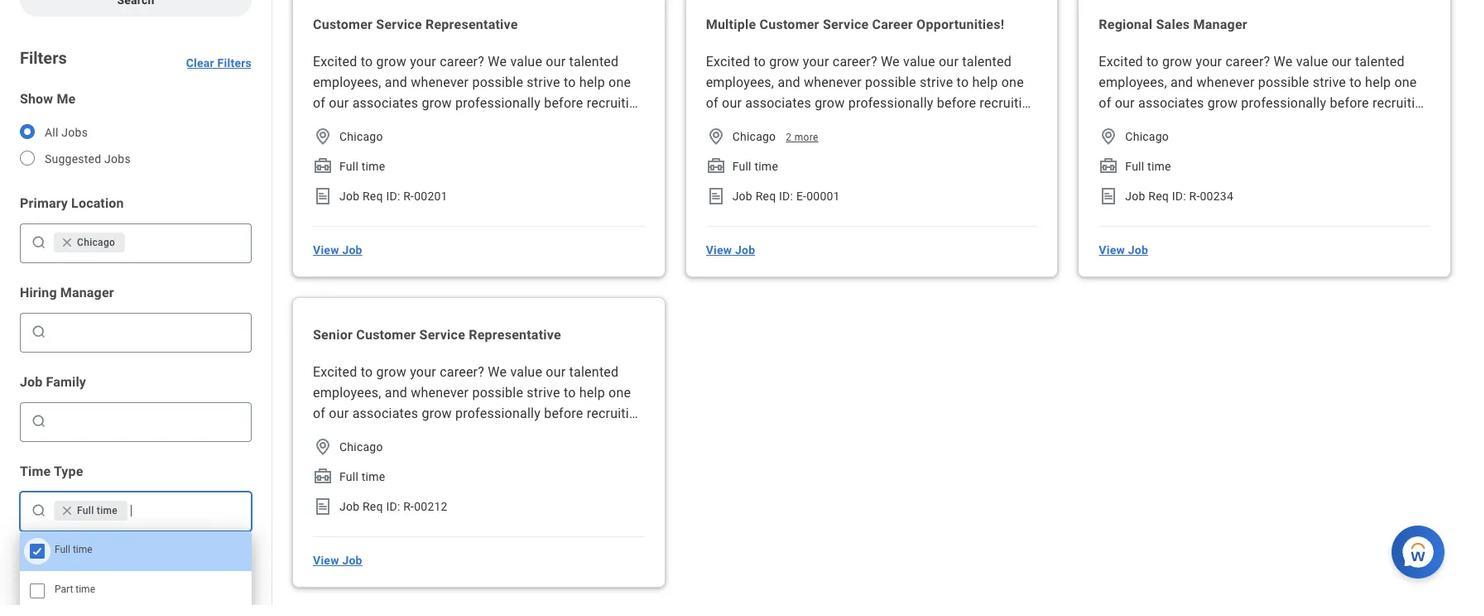 Task type: locate. For each thing, give the bounding box(es) containing it.
view job down job req id : r-00201
[[313, 243, 362, 257]]

1 vertical spatial search image
[[31, 413, 47, 430]]

jobrequisitionid image left job req id : e-00001
[[706, 186, 726, 206]]

req left e-
[[756, 190, 776, 203]]

1 horizontal spatial location image
[[706, 127, 726, 147]]

jobrequisitionid image down time type icon
[[313, 186, 333, 206]]

: left 00212
[[397, 500, 400, 513]]

regional sales manager
[[1099, 17, 1248, 32]]

full time up job req id : e-00001
[[732, 160, 778, 173]]

customer for senior customer service representative
[[356, 327, 416, 343]]

location
[[71, 195, 124, 211]]

all
[[45, 126, 59, 139]]

00201
[[414, 190, 448, 203]]

manager
[[1194, 17, 1248, 32], [60, 285, 114, 301]]

job down job req id : e-00001
[[735, 243, 755, 257]]

1 jobrequisitionid image from the left
[[313, 186, 333, 206]]

full time up job req id : r-00234
[[1125, 160, 1171, 173]]

id left 00234
[[1172, 190, 1183, 203]]

full up "part"
[[55, 544, 70, 556]]

1 horizontal spatial jobrequisitionid image
[[706, 186, 726, 206]]

time type image
[[706, 156, 726, 176], [1099, 156, 1119, 176], [313, 467, 333, 487]]

chicago left 2
[[732, 130, 776, 143]]

part
[[55, 584, 73, 595]]

chicago
[[339, 130, 383, 143], [732, 130, 776, 143], [1125, 130, 1169, 143], [77, 237, 115, 248], [339, 440, 383, 454]]

search image for job
[[31, 413, 47, 430]]

jobrequisitionid element left job req id : r-00234
[[1099, 186, 1119, 206]]

0 horizontal spatial jobrequisitionid image
[[313, 497, 333, 517]]

time type element for multiple
[[706, 156, 726, 176]]

view job down job req id : e-00001
[[706, 243, 755, 257]]

jobrequisitionid image
[[1099, 186, 1119, 206], [313, 497, 333, 517]]

list box
[[20, 532, 252, 605]]

job left 00234
[[1125, 190, 1146, 203]]

service for multiple customer service career opportunities!
[[823, 17, 869, 32]]

jobs for suggested jobs
[[104, 152, 131, 166]]

0 horizontal spatial time type image
[[313, 467, 333, 487]]

time down full time button
[[73, 544, 92, 556]]

req for multiple
[[756, 190, 776, 203]]

0 vertical spatial jobrequisitionid image
[[1099, 186, 1119, 206]]

1 horizontal spatial manager
[[1194, 17, 1248, 32]]

0 vertical spatial manager
[[1194, 17, 1248, 32]]

full time for senior
[[339, 470, 385, 484]]

job left 00201
[[339, 190, 360, 203]]

full down type
[[77, 505, 94, 517]]

view job button down job req id : e-00001
[[699, 233, 762, 267]]

jobs
[[62, 126, 88, 139], [104, 152, 131, 166]]

location element for customer service representative
[[313, 127, 333, 147]]

view job button
[[306, 233, 369, 267], [699, 233, 762, 267], [1092, 233, 1155, 267], [306, 544, 369, 577]]

filters
[[20, 48, 67, 68], [217, 56, 252, 70]]

: left e-
[[790, 190, 793, 203]]

search image down time
[[31, 503, 47, 519]]

part time option
[[20, 571, 252, 605]]

job
[[339, 190, 360, 203], [732, 190, 753, 203], [1125, 190, 1146, 203], [342, 243, 362, 257], [735, 243, 755, 257], [1128, 243, 1148, 257], [20, 374, 43, 390], [339, 500, 360, 513], [342, 554, 362, 567]]

id
[[386, 190, 397, 203], [779, 190, 790, 203], [1172, 190, 1183, 203], [386, 500, 397, 513]]

view job
[[313, 243, 362, 257], [706, 243, 755, 257], [1099, 243, 1148, 257], [313, 554, 362, 567]]

senior
[[313, 327, 353, 343]]

2 horizontal spatial location image
[[1099, 127, 1119, 147]]

me
[[57, 91, 76, 107]]

chicago button
[[54, 233, 125, 253]]

time type image for regional
[[1099, 156, 1119, 176]]

show me
[[20, 91, 76, 107]]

req left 00212
[[363, 500, 383, 513]]

00234
[[1200, 190, 1234, 203]]

req left 00201
[[363, 190, 383, 203]]

chicago right location icon
[[339, 130, 383, 143]]

2 vertical spatial search image
[[31, 503, 47, 519]]

customer
[[313, 17, 373, 32], [760, 17, 819, 32], [356, 327, 416, 343]]

jobrequisitionid element left job req id : e-00001
[[706, 186, 726, 206]]

id left 00212
[[386, 500, 397, 513]]

remove image inside chicago button
[[60, 236, 77, 249]]

search image down "job family" at the left
[[31, 413, 47, 430]]

time up job req id : r-00234
[[1148, 160, 1171, 173]]

req left 00234
[[1149, 190, 1169, 203]]

id for customer
[[386, 190, 397, 203]]

location element for regional sales manager
[[1099, 127, 1119, 147]]

manager right sales
[[1194, 17, 1248, 32]]

press left arrow to navigate selected items field
[[129, 229, 244, 256], [131, 498, 244, 524]]

jobrequisitionid element
[[313, 186, 333, 206], [706, 186, 726, 206], [1099, 186, 1119, 206], [313, 497, 333, 517]]

representative
[[426, 17, 518, 32], [469, 327, 561, 343]]

location element
[[313, 127, 333, 147], [706, 127, 726, 147], [1099, 127, 1119, 147], [313, 437, 333, 457]]

time inside button
[[97, 505, 118, 517]]

jobrequisitionid image for regional sales manager
[[1099, 186, 1119, 206]]

full for multiple
[[732, 160, 752, 173]]

jobrequisitionid element left job req id : r-00212
[[313, 497, 333, 517]]

1 vertical spatial press left arrow to navigate selected items field
[[131, 498, 244, 524]]

service
[[376, 17, 422, 32], [823, 17, 869, 32], [419, 327, 465, 343]]

time type element
[[313, 156, 333, 176], [706, 156, 726, 176], [1099, 156, 1119, 176], [313, 467, 333, 487]]

jobrequisitionid image left job req id : r-00212
[[313, 497, 333, 517]]

jobrequisitionid element for customer
[[313, 186, 333, 206]]

1 vertical spatial jobs
[[104, 152, 131, 166]]

full
[[339, 160, 359, 173], [732, 160, 752, 173], [1125, 160, 1145, 173], [339, 470, 359, 484], [77, 505, 94, 517], [55, 544, 70, 556]]

full time up job req id : r-00212
[[339, 470, 385, 484]]

location image for senior customer service representative
[[313, 437, 333, 457]]

full time down type
[[77, 505, 118, 517]]

full time up part time
[[55, 544, 92, 556]]

1 horizontal spatial time type image
[[706, 156, 726, 176]]

req
[[363, 190, 383, 203], [756, 190, 776, 203], [1149, 190, 1169, 203], [363, 500, 383, 513]]

customer service representative
[[313, 17, 518, 32]]

jobs for all jobs
[[62, 126, 88, 139]]

0 horizontal spatial location image
[[313, 437, 333, 457]]

jobrequisitionid image for multiple customer service career opportunities!
[[706, 186, 726, 206]]

2 search image from the top
[[31, 413, 47, 430]]

search image
[[31, 324, 47, 340], [31, 413, 47, 430], [31, 503, 47, 519]]

00212
[[414, 500, 448, 513]]

full time
[[339, 160, 385, 173], [732, 160, 778, 173], [1125, 160, 1171, 173], [339, 470, 385, 484], [77, 505, 118, 517], [55, 544, 92, 556]]

full up job req id : r-00234
[[1125, 160, 1145, 173]]

0 vertical spatial search image
[[31, 324, 47, 340]]

jobrequisitionid image
[[313, 186, 333, 206], [706, 186, 726, 206]]

chicago up job req id : r-00234
[[1125, 130, 1169, 143]]

time up full time option
[[97, 505, 118, 517]]

view job for senior
[[313, 554, 362, 567]]

req for customer
[[363, 190, 383, 203]]

search image down 'hiring' in the left of the page
[[31, 324, 47, 340]]

full up job req id : r-00212
[[339, 470, 359, 484]]

view job for customer
[[313, 243, 362, 257]]

full up job req id : e-00001
[[732, 160, 752, 173]]

list box containing full time
[[20, 532, 252, 605]]

full time for multiple
[[732, 160, 778, 173]]

jobs right suggested
[[104, 152, 131, 166]]

time type element for senior
[[313, 467, 333, 487]]

time
[[362, 160, 385, 173], [755, 160, 778, 173], [1148, 160, 1171, 173], [362, 470, 385, 484], [97, 505, 118, 517], [73, 544, 92, 556], [76, 584, 95, 595]]

location image
[[706, 127, 726, 147], [1099, 127, 1119, 147], [313, 437, 333, 457]]

primary
[[20, 195, 68, 211]]

time type image for senior
[[313, 467, 333, 487]]

1 horizontal spatial jobrequisitionid image
[[1099, 186, 1119, 206]]

1 horizontal spatial filters
[[217, 56, 252, 70]]

jobrequisitionid element down time type icon
[[313, 186, 333, 206]]

0 vertical spatial press left arrow to navigate selected items field
[[129, 229, 244, 256]]

full inside full time option
[[55, 544, 70, 556]]

manager right 'hiring' in the left of the page
[[60, 285, 114, 301]]

view for regional sales manager
[[1099, 243, 1125, 257]]

full time right time type icon
[[339, 160, 385, 173]]

remove image for full time
[[60, 504, 77, 517]]

chicago up job req id : r-00212
[[339, 440, 383, 454]]

chicago for senior
[[339, 440, 383, 454]]

r- for service
[[403, 190, 414, 203]]

view job button down job req id : r-00201
[[306, 233, 369, 267]]

family
[[46, 374, 86, 390]]

remove image for chicago
[[60, 236, 77, 249]]

0 horizontal spatial jobrequisitionid image
[[313, 186, 333, 206]]

full right time type icon
[[339, 160, 359, 173]]

full for regional
[[1125, 160, 1145, 173]]

0 vertical spatial representative
[[426, 17, 518, 32]]

1 search image from the top
[[31, 324, 47, 340]]

time right "part"
[[76, 584, 95, 595]]

chicago right remove icon
[[77, 237, 115, 248]]

full for senior
[[339, 470, 359, 484]]

view job down job req id : r-00212
[[313, 554, 362, 567]]

00001
[[807, 190, 840, 203]]

filters right clear
[[217, 56, 252, 70]]

hiring manager
[[20, 285, 114, 301]]

None field
[[129, 234, 244, 251], [51, 319, 244, 345], [51, 324, 244, 340], [51, 408, 244, 435], [51, 413, 244, 430], [131, 503, 244, 519], [129, 234, 244, 251], [51, 319, 244, 345], [51, 324, 244, 340], [51, 408, 244, 435], [51, 413, 244, 430], [131, 503, 244, 519]]

jobrequisitionid image for customer service representative
[[313, 186, 333, 206]]

time up job req id : r-00201
[[362, 160, 385, 173]]

2 jobrequisitionid image from the left
[[706, 186, 726, 206]]

clear
[[186, 56, 214, 70]]

1 horizontal spatial jobs
[[104, 152, 131, 166]]

: left 00201
[[397, 190, 400, 203]]

full time for regional
[[1125, 160, 1171, 173]]

2 more
[[786, 132, 819, 143]]

location image for regional sales manager
[[1099, 127, 1119, 147]]

view job button down job req id : r-00212
[[306, 544, 369, 577]]

location element for multiple customer service career opportunities!
[[706, 127, 726, 147]]

:
[[397, 190, 400, 203], [790, 190, 793, 203], [1183, 190, 1186, 203], [397, 500, 400, 513]]

: for senior
[[397, 500, 400, 513]]

view
[[313, 243, 339, 257], [706, 243, 732, 257], [1099, 243, 1125, 257], [313, 554, 339, 567]]

hiring
[[20, 285, 57, 301]]

view job down job req id : r-00234
[[1099, 243, 1148, 257]]

jobs right all
[[62, 126, 88, 139]]

job left e-
[[732, 190, 753, 203]]

id left e-
[[779, 190, 790, 203]]

view job button down job req id : r-00234
[[1092, 233, 1155, 267]]

3 search image from the top
[[31, 503, 47, 519]]

full time for customer
[[339, 160, 385, 173]]

2 horizontal spatial time type image
[[1099, 156, 1119, 176]]

press left arrow to navigate selected items field for full time
[[131, 498, 244, 524]]

r- for customer
[[403, 500, 414, 513]]

remove image
[[60, 236, 77, 249], [60, 504, 77, 517], [60, 504, 74, 517]]

r-
[[403, 190, 414, 203], [1189, 190, 1200, 203], [403, 500, 414, 513]]

0 vertical spatial jobs
[[62, 126, 88, 139]]

filters up show me
[[20, 48, 67, 68]]

0 horizontal spatial jobs
[[62, 126, 88, 139]]

1 vertical spatial manager
[[60, 285, 114, 301]]

: left 00234
[[1183, 190, 1186, 203]]

1 vertical spatial jobrequisitionid image
[[313, 497, 333, 517]]

id left 00201
[[386, 190, 397, 203]]

clear filters
[[186, 56, 252, 70]]

jobrequisitionid image left job req id : r-00234
[[1099, 186, 1119, 206]]

time up job req id : e-00001
[[755, 160, 778, 173]]



Task type: describe. For each thing, give the bounding box(es) containing it.
time
[[20, 464, 51, 479]]

time type image
[[313, 156, 333, 176]]

time type
[[20, 464, 83, 479]]

view job for regional
[[1099, 243, 1148, 257]]

2
[[786, 132, 792, 143]]

sales
[[1156, 17, 1190, 32]]

customer for multiple customer service career opportunities!
[[760, 17, 819, 32]]

req for senior
[[363, 500, 383, 513]]

search image
[[31, 234, 47, 251]]

view job button for regional
[[1092, 233, 1155, 267]]

job req id : e-00001
[[732, 190, 840, 203]]

req for regional
[[1149, 190, 1169, 203]]

part time
[[55, 584, 95, 595]]

job down job req id : r-00201
[[342, 243, 362, 257]]

id for regional
[[1172, 190, 1183, 203]]

jobrequisitionid element for regional
[[1099, 186, 1119, 206]]

remove image
[[60, 236, 74, 249]]

location image for multiple customer service career opportunities!
[[706, 127, 726, 147]]

chicago inside button
[[77, 237, 115, 248]]

0 horizontal spatial filters
[[20, 48, 67, 68]]

location element for senior customer service representative
[[313, 437, 333, 457]]

chicago for customer
[[339, 130, 383, 143]]

primary location
[[20, 195, 124, 211]]

view job button for multiple
[[699, 233, 762, 267]]

full inside full time button
[[77, 505, 94, 517]]

job req id : r-00201
[[339, 190, 448, 203]]

job req id : r-00234
[[1125, 190, 1234, 203]]

id for multiple
[[779, 190, 790, 203]]

multiple
[[706, 17, 756, 32]]

time inside option
[[76, 584, 95, 595]]

type
[[54, 464, 83, 479]]

location image
[[313, 127, 333, 147]]

r- for sales
[[1189, 190, 1200, 203]]

regional
[[1099, 17, 1153, 32]]

job family
[[20, 374, 86, 390]]

press left arrow to navigate selected items field for chicago
[[129, 229, 244, 256]]

jobrequisitionid element for multiple
[[706, 186, 726, 206]]

view for customer service representative
[[313, 243, 339, 257]]

career
[[872, 17, 913, 32]]

1 vertical spatial representative
[[469, 327, 561, 343]]

view for multiple customer service career opportunities!
[[706, 243, 732, 257]]

service for senior customer service representative
[[419, 327, 465, 343]]

all jobs
[[45, 126, 88, 139]]

view for senior customer service representative
[[313, 554, 339, 567]]

show
[[20, 91, 53, 107]]

view job button for senior
[[306, 544, 369, 577]]

time type element for regional
[[1099, 156, 1119, 176]]

: for regional
[[1183, 190, 1186, 203]]

job left family
[[20, 374, 43, 390]]

: for multiple
[[790, 190, 793, 203]]

time inside option
[[73, 544, 92, 556]]

view job button for customer
[[306, 233, 369, 267]]

2 more button
[[786, 131, 819, 144]]

multiple customer service career opportunities!
[[706, 17, 1005, 32]]

senior customer service representative
[[313, 327, 561, 343]]

time up job req id : r-00212
[[362, 470, 385, 484]]

e-
[[796, 190, 807, 203]]

job down job req id : r-00212
[[342, 554, 362, 567]]

full time option
[[20, 532, 252, 571]]

opportunities!
[[917, 17, 1005, 32]]

jobrequisitionid element for senior
[[313, 497, 333, 517]]

chicago for multiple
[[732, 130, 776, 143]]

suggested jobs
[[45, 152, 131, 166]]

search image for hiring
[[31, 324, 47, 340]]

0 horizontal spatial manager
[[60, 285, 114, 301]]

full for customer
[[339, 160, 359, 173]]

job left 00212
[[339, 500, 360, 513]]

full time inside option
[[55, 544, 92, 556]]

job req id : r-00212
[[339, 500, 448, 513]]

time type element for customer
[[313, 156, 333, 176]]

id for senior
[[386, 500, 397, 513]]

suggested
[[45, 152, 101, 166]]

jobrequisitionid image for senior customer service representative
[[313, 497, 333, 517]]

job down job req id : r-00234
[[1128, 243, 1148, 257]]

clear filters button
[[186, 36, 252, 70]]

full time inside button
[[77, 505, 118, 517]]

full time button
[[54, 501, 128, 521]]

time type image for multiple
[[706, 156, 726, 176]]

: for customer
[[397, 190, 400, 203]]

filters inside button
[[217, 56, 252, 70]]

chicago for regional
[[1125, 130, 1169, 143]]

view job for multiple
[[706, 243, 755, 257]]

more
[[795, 132, 819, 143]]



Task type: vqa. For each thing, say whether or not it's contained in the screenshot.


